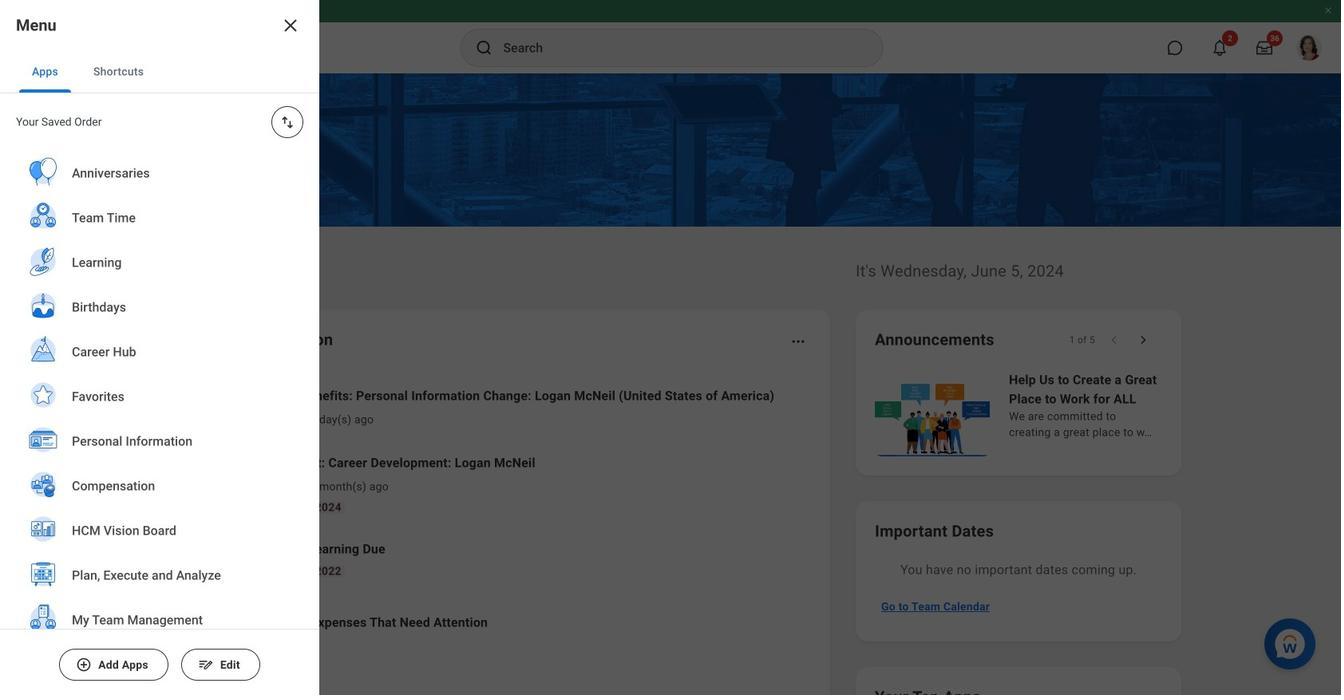 Task type: locate. For each thing, give the bounding box(es) containing it.
x image
[[281, 16, 300, 35]]

list
[[0, 151, 319, 696], [179, 374, 811, 655]]

main content
[[0, 73, 1342, 696]]

chevron right small image
[[1136, 332, 1152, 348]]

profile logan mcneil element
[[1287, 30, 1332, 65]]

tab list
[[0, 51, 319, 93]]

close environment banner image
[[1324, 6, 1334, 15]]

dashboard expenses image
[[202, 611, 226, 635]]

banner
[[0, 0, 1342, 73]]

status
[[1070, 334, 1096, 347]]

chevron left small image
[[1107, 332, 1123, 348]]



Task type: describe. For each thing, give the bounding box(es) containing it.
plus circle image
[[76, 657, 92, 673]]

notifications large image
[[1212, 40, 1228, 56]]

search image
[[475, 38, 494, 58]]

inbox large image
[[1257, 40, 1273, 56]]

sort image
[[280, 114, 296, 130]]

global navigation dialog
[[0, 0, 319, 696]]

inbox image
[[185, 669, 201, 685]]

book open image
[[202, 547, 226, 571]]

text edit image
[[198, 657, 214, 673]]



Task type: vqa. For each thing, say whether or not it's contained in the screenshot.
"text edit" image
yes



